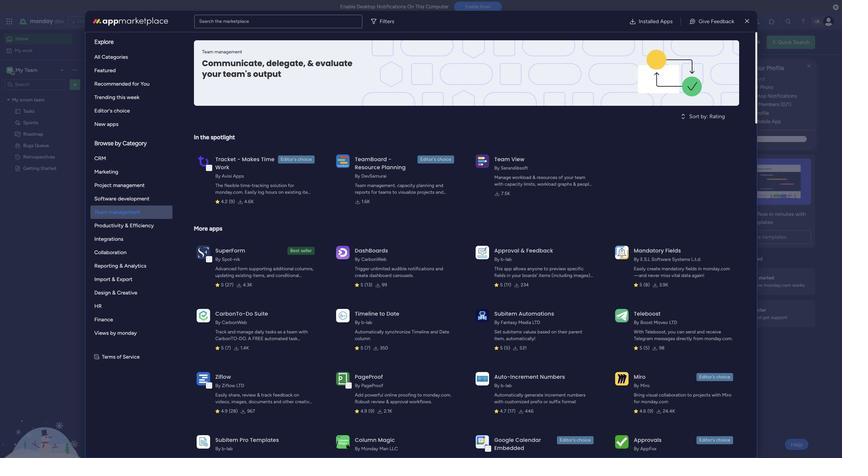 Task type: locate. For each thing, give the bounding box(es) containing it.
5 left (8)
[[640, 282, 642, 288]]

2 horizontal spatial easily
[[634, 266, 646, 272]]

your down account
[[749, 85, 759, 91]]

by inside mandatory fields by e.s.l software systems l.t.d.
[[634, 257, 639, 263]]

help center learn and get support
[[741, 308, 788, 321]]

1 horizontal spatial capacity
[[505, 182, 523, 187]]

anyone
[[527, 266, 543, 272]]

0 horizontal spatial on
[[279, 190, 284, 195]]

of up graphs
[[559, 175, 563, 181]]

project
[[94, 182, 112, 189]]

templates inside button
[[763, 234, 787, 240]]

team's inside team management, capacity planning and reports for teams to visualize projects and team's time.
[[355, 196, 369, 202]]

crm up marketing
[[94, 155, 106, 162]]

0 vertical spatial templates
[[749, 219, 773, 226]]

ltd inside ziflow by ziflow ltd
[[236, 383, 244, 389]]

monday.com. down 'flexible' at the left top of the page
[[215, 190, 244, 195]]

0 vertical spatial boost
[[719, 211, 733, 218]]

existing down solution
[[285, 190, 301, 195]]

complete for complete your profile
[[725, 65, 752, 72]]

editor's choice for google calendar embedded
[[560, 438, 591, 444]]

editor's choice for miro
[[699, 375, 731, 380]]

your inside this app allows anyone to preview specific fields in your boards' items (including images) and make updates accordingly.
[[512, 273, 521, 279]]

your down inbox
[[202, 69, 221, 80]]

subitem inside subitem automations by fantasy media ltd
[[494, 310, 517, 318]]

parent
[[569, 330, 583, 335]]

mandatory fields by e.s.l software systems l.t.d.
[[634, 247, 701, 263]]

feedback
[[711, 18, 735, 24], [526, 247, 553, 255]]

7.5k
[[501, 191, 510, 197]]

to up workflows.
[[418, 393, 422, 398]]

help inside button
[[791, 442, 803, 448]]

0 horizontal spatial work
[[22, 48, 33, 53]]

based
[[538, 330, 550, 335]]

b- inside timeline to date by b-lab
[[361, 320, 366, 326]]

on up the creative
[[294, 393, 299, 398]]

easily inside the easily share, review & track feedback on videos, images, documents and other creative assets.
[[215, 393, 227, 398]]

- for tracket
[[237, 156, 241, 163]]

and inside track and manage daily tasks as a team with carbonto-do. a free automated task management system.
[[228, 330, 236, 335]]

in up make
[[507, 273, 511, 279]]

workspaces up communicate,
[[227, 42, 256, 49]]

templates down workflow
[[749, 219, 773, 226]]

0 horizontal spatial get
[[734, 256, 742, 262]]

2 5 (5) from the left
[[640, 346, 650, 351]]

5 (5) for automations
[[500, 346, 510, 351]]

capacity up 7.5k
[[505, 182, 523, 187]]

1 horizontal spatial get
[[763, 315, 770, 321]]

(28)
[[229, 409, 238, 415]]

your down christina!
[[153, 42, 164, 49]]

2 vertical spatial learn
[[741, 315, 753, 321]]

upload your photo link
[[725, 84, 815, 91]]

0 horizontal spatial desktop
[[357, 4, 376, 10]]

5 (7) down column
[[361, 346, 371, 351]]

1 vertical spatial getting
[[741, 275, 758, 281]]

to right anyone
[[544, 266, 548, 272]]

b- inside "auto-increment numbers by b-lab"
[[501, 383, 506, 389]]

filters button
[[368, 15, 400, 28]]

team management
[[94, 209, 140, 216]]

in inside boost your workflow in minutes with ready-made templates
[[770, 211, 774, 218]]

monday.com inside "getting started learn how monday.com works"
[[764, 283, 791, 289]]

to down the 99
[[380, 310, 385, 318]]

(9)
[[229, 199, 235, 205], [369, 409, 375, 415], [648, 409, 654, 415]]

retrospectives right public board icon at the top left
[[142, 137, 180, 143]]

create inside the trigger unlimited audible notifications and create dashboard carousels.
[[355, 273, 368, 279]]

0 horizontal spatial search
[[199, 18, 214, 24]]

1 vertical spatial review
[[371, 399, 385, 405]]

1 vertical spatial notifications
[[768, 93, 797, 99]]

ltd up "share,"
[[236, 383, 244, 389]]

1 horizontal spatial this
[[494, 266, 503, 272]]

sort
[[689, 113, 700, 120]]

1 4.9 from the left
[[221, 409, 228, 415]]

0 horizontal spatial subitem
[[215, 437, 238, 445]]

delegate,
[[266, 58, 306, 69]]

1 > from the left
[[168, 148, 171, 153]]

help button
[[785, 440, 809, 451]]

this left app
[[494, 266, 503, 272]]

for right solution
[[288, 183, 294, 189]]

(7) down column
[[365, 346, 371, 351]]

1 vertical spatial by
[[110, 330, 116, 337]]

- for teamboard
[[388, 156, 392, 163]]

- inside teamboard - resource planning
[[388, 156, 392, 163]]

your up graphs
[[564, 175, 574, 181]]

- up planning at left top
[[388, 156, 392, 163]]

on inside the easily share, review & track feedback on videos, images, documents and other creative assets.
[[294, 393, 299, 398]]

plans
[[86, 18, 97, 24]]

my
[[15, 48, 21, 53], [15, 67, 23, 73], [12, 97, 19, 103], [172, 148, 178, 153], [196, 148, 203, 153], [267, 148, 274, 153], [291, 148, 298, 153], [362, 148, 369, 153], [386, 148, 393, 153], [457, 148, 464, 153], [481, 148, 488, 153], [134, 277, 142, 284]]

0 horizontal spatial apps
[[107, 121, 119, 127]]

dapulse close image
[[833, 4, 839, 11]]

app
[[504, 266, 512, 272]]

complete up install
[[731, 110, 754, 116]]

v2 user feedback image
[[720, 38, 725, 46]]

feed
[[155, 185, 168, 192]]

carbonto-
[[215, 310, 246, 318]]

on
[[407, 4, 414, 10]]

1 vertical spatial circle o image
[[725, 119, 729, 125]]

quick search
[[778, 39, 810, 45]]

0 vertical spatial notifications
[[377, 4, 406, 10]]

subitem up fantasy
[[494, 310, 517, 318]]

editor's choice for teamboard - resource planning
[[420, 157, 451, 162]]

1 horizontal spatial help
[[791, 442, 803, 448]]

1 horizontal spatial work
[[451, 307, 462, 313]]

easily down the time- at left top
[[245, 190, 257, 195]]

& down online
[[386, 399, 389, 405]]

preview
[[550, 266, 566, 272]]

subitem
[[494, 310, 517, 318], [215, 437, 238, 445]]

2 horizontal spatial monday.com.
[[705, 336, 733, 342]]

boost down 'teleboost'
[[641, 320, 653, 326]]

1 horizontal spatial software
[[652, 257, 671, 263]]

1 5 (7) from the left
[[221, 346, 231, 351]]

date
[[387, 310, 400, 318], [439, 330, 449, 335]]

for inside the bring visual collaboration to projects with miro for monday.com
[[634, 399, 640, 405]]

existing inside the flexible time-tracking solution for monday.com. easily log hours on existing items and subitems.
[[285, 190, 301, 195]]

dashboards by carbonweb
[[355, 247, 388, 263]]

easily share, review & track feedback on videos, images, documents and other creative assets.
[[215, 393, 312, 412]]

editor's for miro
[[699, 375, 715, 380]]

account
[[746, 76, 765, 82]]

show
[[403, 168, 414, 174]]

give for give feedback
[[728, 39, 738, 45]]

crm right sales
[[196, 307, 207, 313]]

show all
[[403, 168, 420, 174]]

editor's choice
[[94, 108, 130, 114], [281, 157, 312, 162], [420, 157, 451, 162], [699, 375, 731, 380], [560, 438, 591, 444], [699, 438, 731, 444]]

dapulse x slim image
[[745, 17, 749, 25], [805, 62, 813, 70]]

invite inside invite team members (0/1) link
[[731, 102, 744, 108]]

list box
[[0, 93, 86, 265]]

feedback inside button
[[711, 18, 735, 24]]

2.1k
[[384, 409, 392, 415]]

getting for getting started learn how monday.com works
[[741, 275, 758, 281]]

1 vertical spatial give
[[728, 39, 738, 45]]

you
[[668, 330, 676, 335]]

share,
[[229, 393, 241, 398]]

2 circle o image from the top
[[725, 119, 729, 125]]

2 vertical spatial on
[[294, 393, 299, 398]]

search the marketplace
[[199, 18, 249, 24]]

2 (5) from the left
[[644, 346, 650, 351]]

monday.com. up workflows.
[[423, 393, 451, 398]]

5 down telegram
[[640, 346, 642, 351]]

1 horizontal spatial workspace image
[[135, 333, 151, 349]]

0 horizontal spatial easily
[[215, 393, 227, 398]]

1 horizontal spatial existing
[[285, 190, 301, 195]]

help for help center learn and get support
[[741, 308, 751, 313]]

help for help
[[791, 442, 803, 448]]

ltd up you
[[670, 320, 677, 326]]

lab inside approval & feedback by b-lab
[[506, 257, 512, 263]]

(5)
[[504, 346, 510, 351], [644, 346, 650, 351]]

4.9 down robust
[[361, 409, 367, 415]]

- left makes
[[237, 156, 241, 163]]

0 vertical spatial in
[[770, 211, 774, 218]]

integrations
[[94, 236, 123, 242]]

1 horizontal spatial search
[[793, 39, 810, 45]]

setup account
[[731, 76, 765, 82]]

existing inside advanced form supporting additional columns, updating existing items, and conditional filtering
[[235, 273, 252, 279]]

5 (7) for carbonto-
[[221, 346, 231, 351]]

on left their
[[551, 330, 557, 335]]

0 vertical spatial workspace image
[[6, 66, 13, 74]]

1 vertical spatial public board image
[[228, 136, 235, 144]]

subitem for automations
[[494, 310, 517, 318]]

0 horizontal spatial workload
[[512, 175, 532, 181]]

your for complete
[[753, 65, 765, 72]]

task
[[289, 336, 298, 342]]

timeline inside automatically synchronize timeline and date column
[[412, 330, 429, 335]]

1 vertical spatial easily
[[634, 266, 646, 272]]

invite for invite your teammates and start collaborating
[[175, 241, 188, 247]]

choice for tracket - makes time work
[[298, 157, 312, 162]]

1 vertical spatial templates
[[763, 234, 787, 240]]

1 (5) from the left
[[504, 346, 510, 351]]

0 vertical spatial on
[[279, 190, 284, 195]]

lottie animation image
[[0, 391, 86, 459]]

5 > from the left
[[358, 148, 361, 153]]

invite
[[731, 102, 744, 108], [175, 241, 188, 247]]

workspace image left my team on the top left of page
[[6, 66, 13, 74]]

getting left started at the top of the page
[[23, 166, 39, 171]]

0 horizontal spatial (7)
[[225, 346, 231, 351]]

their
[[558, 330, 568, 335]]

tracking
[[252, 183, 269, 189]]

circle o image for invite
[[725, 102, 729, 107]]

easily for mandatory fields
[[634, 266, 646, 272]]

1 vertical spatial invite
[[175, 241, 188, 247]]

support
[[771, 315, 788, 321]]

5 (7) for timeline
[[361, 346, 371, 351]]

2 > from the left
[[192, 148, 195, 153]]

learn inside "getting started learn how monday.com works"
[[741, 283, 753, 289]]

of right terms
[[117, 354, 122, 360]]

my inside button
[[15, 48, 21, 53]]

circle o image right by: at the right
[[725, 111, 729, 116]]

terms
[[102, 354, 116, 360]]

carbonweb down dashboards
[[361, 257, 387, 263]]

b- inside approval & feedback by b-lab
[[501, 257, 506, 263]]

your inside manage workload & resources of your team with capacity limits, workload graphs & people cards.
[[564, 175, 574, 181]]

1 horizontal spatial lottie animation element
[[524, 30, 713, 55]]

this inside this app allows anyone to preview specific fields in your boards' items (including images) and make updates accordingly.
[[494, 266, 503, 272]]

for inside the flexible time-tracking solution for monday.com. easily log hours on existing items and subitems.
[[288, 183, 294, 189]]

team's inside "team management communicate, delegate, & evaluate your team's output"
[[223, 69, 251, 80]]

0 horizontal spatial dapulse x slim image
[[745, 17, 749, 25]]

to inside timeline to date by b-lab
[[380, 310, 385, 318]]

enable inside button
[[465, 4, 479, 9]]

& right approval
[[521, 247, 525, 255]]

to inside the bring visual collaboration to projects with miro for monday.com
[[688, 393, 692, 398]]

desktop up filters popup button
[[357, 4, 376, 10]]

for up time.
[[371, 190, 377, 195]]

0 vertical spatial items
[[303, 190, 314, 195]]

0 vertical spatial timeline
[[355, 310, 378, 318]]

0 vertical spatial easily
[[245, 190, 257, 195]]

scrum
[[20, 97, 33, 103], [204, 148, 217, 153], [299, 148, 312, 153], [394, 148, 407, 153], [489, 148, 502, 153]]

2 - from the left
[[388, 156, 392, 163]]

0 horizontal spatial boost
[[641, 320, 653, 326]]

1 horizontal spatial crm
[[196, 307, 207, 313]]

automatically for timeline
[[355, 330, 384, 335]]

1 circle o image from the top
[[725, 85, 729, 90]]

0 horizontal spatial workspace image
[[6, 66, 13, 74]]

by inside timeline to date by b-lab
[[355, 320, 360, 326]]

software down fields
[[652, 257, 671, 263]]

workspace image
[[6, 66, 13, 74], [135, 333, 151, 349]]

timeline right the synchronize
[[412, 330, 429, 335]]

started
[[41, 166, 56, 171]]

fields
[[686, 266, 697, 272], [494, 273, 506, 279]]

get down center
[[763, 315, 770, 321]]

7 > from the left
[[453, 148, 456, 153]]

graphs
[[558, 182, 572, 187]]

profile up setup account link
[[767, 65, 785, 72]]

your up made
[[734, 211, 745, 218]]

team inside team view by serandibsoft
[[494, 156, 510, 163]]

miro inside the bring visual collaboration to projects with miro for monday.com
[[722, 393, 732, 398]]

projects down "planning"
[[417, 190, 435, 195]]

0 vertical spatial team's
[[223, 69, 251, 80]]

subitem for pro
[[215, 437, 238, 445]]

ltd down automations
[[533, 320, 540, 326]]

0 horizontal spatial getting
[[23, 166, 39, 171]]

1 (7) from the left
[[225, 346, 231, 351]]

automatically inside automatically synchronize timeline and date column
[[355, 330, 384, 335]]

& left evaluate
[[307, 58, 314, 69]]

best seller
[[290, 248, 312, 254]]

workspace image inside workspace selection element
[[6, 66, 13, 74]]

0 vertical spatial carbonweb
[[361, 257, 387, 263]]

monday.com down started
[[764, 283, 791, 289]]

apps up 'flexible' at the left top of the page
[[233, 174, 244, 179]]

1 vertical spatial crm
[[196, 307, 207, 313]]

bugs
[[23, 143, 34, 148]]

0 vertical spatial circle o image
[[725, 85, 729, 90]]

public board image
[[14, 108, 21, 115], [228, 136, 235, 144], [14, 165, 21, 172]]

2 4.9 from the left
[[361, 409, 367, 415]]

2 vertical spatial in
[[507, 273, 511, 279]]

feedback up anyone
[[526, 247, 553, 255]]

circle o image
[[725, 94, 729, 99], [725, 102, 729, 107], [725, 111, 729, 116]]

0 horizontal spatial help
[[741, 308, 751, 313]]

desktop
[[357, 4, 376, 10], [748, 93, 767, 99]]

1 vertical spatial on
[[551, 330, 557, 335]]

installed apps
[[639, 18, 673, 24]]

get
[[734, 256, 742, 262], [763, 315, 770, 321]]

0 vertical spatial by
[[115, 140, 121, 147]]

l.t.d.
[[692, 257, 701, 263]]

create up never
[[647, 266, 661, 272]]

5 for teleboost
[[640, 346, 642, 351]]

set
[[494, 330, 502, 335]]

roadmap
[[23, 131, 43, 137]]

1 horizontal spatial on
[[294, 393, 299, 398]]

& inside the easily share, review & track feedback on videos, images, documents and other creative assets.
[[257, 393, 260, 398]]

b- for timeline to date
[[361, 320, 366, 326]]

easily up videos,
[[215, 393, 227, 398]]

feedback up other
[[273, 393, 293, 398]]

team inside team management, capacity planning and reports for teams to visualize projects and team's time.
[[355, 183, 366, 189]]

Search in workspace field
[[14, 81, 56, 88]]

1 vertical spatial items
[[539, 273, 551, 279]]

search right quick
[[793, 39, 810, 45]]

enable now!
[[465, 4, 491, 9]]

proofing
[[398, 393, 416, 398]]

1 horizontal spatial enable
[[465, 4, 479, 9]]

by right views
[[110, 330, 116, 337]]

get left inspired
[[734, 256, 742, 262]]

2 (7) from the left
[[365, 346, 371, 351]]

learn inside "help center learn and get support"
[[741, 315, 753, 321]]

3 > from the left
[[263, 148, 266, 153]]

makes
[[242, 156, 260, 163]]

with inside boost your workflow in minutes with ready-made templates
[[796, 211, 806, 218]]

boost up ready-
[[719, 211, 733, 218]]

1 monday dev > my team > my scrum team from the left
[[141, 148, 229, 153]]

2 5 (7) from the left
[[361, 346, 371, 351]]

management for project management
[[113, 182, 145, 189]]

automatically up customized
[[494, 393, 524, 398]]

software inside mandatory fields by e.s.l software systems l.t.d.
[[652, 257, 671, 263]]

1 circle o image from the top
[[725, 94, 729, 99]]

ltd inside teleboost by boost moveo ltd
[[670, 320, 677, 326]]

subitem automations by fantasy media ltd
[[494, 310, 554, 326]]

roy mann image
[[140, 207, 153, 221]]

subitem left pro
[[215, 437, 238, 445]]

1 vertical spatial apps
[[233, 174, 244, 179]]

0 vertical spatial apps
[[107, 121, 119, 127]]

6 > from the left
[[382, 148, 385, 153]]

management for team management communicate, delegate, & evaluate your team's output
[[214, 49, 242, 55]]

1 horizontal spatial workload
[[537, 182, 557, 187]]

0 horizontal spatial review
[[242, 393, 256, 398]]

feedback left the inbox icon
[[711, 18, 735, 24]]

editor's for google calendar embedded
[[560, 438, 576, 444]]

projects right collaboration
[[693, 393, 711, 398]]

management inside button
[[463, 307, 493, 313]]

1 vertical spatial learn
[[741, 283, 753, 289]]

lab for approval
[[506, 257, 512, 263]]

0 horizontal spatial timeline
[[355, 310, 378, 318]]

log
[[258, 190, 264, 195]]

give inside button
[[699, 18, 710, 24]]

the for marketplace
[[215, 18, 222, 24]]

1 vertical spatial carbonweb
[[222, 320, 247, 326]]

monday sales crm
[[164, 307, 207, 313]]

add powerful online proofing to monday.com. robust review & approval workflows.
[[355, 393, 451, 405]]

team's left output
[[223, 69, 251, 80]]

my inside list box
[[12, 97, 19, 103]]

review up images,
[[242, 393, 256, 398]]

lab inside "auto-increment numbers by b-lab"
[[506, 383, 512, 389]]

synchronize
[[385, 330, 411, 335]]

create down trigger
[[355, 273, 368, 279]]

0 horizontal spatial invite
[[175, 241, 188, 247]]

getting for getting started
[[23, 166, 39, 171]]

dapulse x slim image left invite members image
[[745, 17, 749, 25]]

0 vertical spatial crm
[[94, 155, 106, 162]]

evaluate
[[315, 58, 352, 69]]

numbers
[[540, 374, 565, 381]]

0 vertical spatial the
[[215, 18, 222, 24]]

apps inside the installed apps button
[[660, 18, 673, 24]]

2 horizontal spatial on
[[551, 330, 557, 335]]

to inside this app allows anyone to preview specific fields in your boards' items (including images) and make updates accordingly.
[[544, 266, 548, 272]]

5 for dashboards
[[361, 282, 363, 288]]

to inside add powerful online proofing to monday.com. robust review & approval workflows.
[[418, 393, 422, 398]]

or
[[544, 399, 548, 405]]

directly
[[677, 336, 692, 342]]

1 horizontal spatial explore
[[743, 234, 761, 240]]

check circle image
[[725, 77, 729, 82]]

& left inspired
[[729, 256, 733, 262]]

carbonweb down "carbonto-"
[[222, 320, 247, 326]]

workspace image containing m
[[6, 66, 13, 74]]

(7) for carbonto-
[[225, 346, 231, 351]]

give right "v2 user feedback" icon
[[728, 39, 738, 45]]

our
[[746, 119, 754, 125]]

1 vertical spatial the
[[200, 134, 209, 141]]

1 horizontal spatial getting
[[741, 275, 758, 281]]

circle o image for install
[[725, 119, 729, 125]]

and inside "help center learn and get support"
[[754, 315, 762, 321]]

4.6k
[[244, 199, 254, 205]]

help image
[[800, 18, 807, 25]]

(5) for automations
[[504, 346, 510, 351]]

(9) right "4.6"
[[648, 409, 654, 415]]

5 for carbonto-do suite
[[221, 346, 224, 351]]

monday.com down visual
[[641, 399, 668, 405]]

app logo image
[[197, 155, 210, 168], [336, 155, 350, 168], [476, 155, 489, 168], [197, 246, 210, 260], [336, 246, 350, 260], [476, 246, 489, 260], [615, 246, 629, 260], [197, 309, 210, 323], [336, 309, 350, 323], [476, 309, 489, 323], [615, 309, 629, 323], [197, 373, 210, 386], [336, 373, 350, 386], [476, 373, 489, 386], [615, 373, 629, 386], [197, 436, 210, 449], [336, 436, 350, 449], [476, 436, 489, 449], [615, 436, 629, 449]]

&
[[307, 58, 314, 69], [533, 175, 536, 181], [573, 182, 576, 187], [125, 223, 128, 229], [521, 247, 525, 255], [729, 256, 733, 262], [120, 263, 123, 269], [112, 276, 115, 283], [112, 290, 116, 296], [257, 393, 260, 398], [386, 399, 389, 405]]

1 vertical spatial pageproof
[[361, 383, 383, 389]]

feedback down the inbox icon
[[739, 39, 760, 45]]

finance
[[94, 317, 113, 323]]

time.
[[370, 196, 380, 202]]

circle o image up rating on the right top
[[725, 102, 729, 107]]

add to favorites image
[[205, 136, 211, 143]]

of
[[559, 175, 563, 181], [117, 354, 122, 360]]

timeline up column
[[355, 310, 378, 318]]

on down solution
[[279, 190, 284, 195]]

1 - from the left
[[237, 156, 241, 163]]

1 horizontal spatial carbonweb
[[361, 257, 387, 263]]

circle o image down check circle "image"
[[725, 94, 729, 99]]

help
[[741, 308, 751, 313], [791, 442, 803, 448]]

give feedback
[[728, 39, 760, 45]]

1 5 (5) from the left
[[500, 346, 510, 351]]

4 > from the left
[[287, 148, 290, 153]]

your
[[753, 65, 765, 72], [749, 85, 759, 91]]

1 vertical spatial desktop
[[748, 93, 767, 99]]

dapulse x slim image down quick search
[[805, 62, 813, 70]]

lab inside subitem pro templates by b-lab
[[227, 447, 233, 452]]

3 circle o image from the top
[[725, 111, 729, 116]]

5 left (13)
[[361, 282, 363, 288]]

for left you
[[132, 81, 139, 87]]

in inside easily create mandatory fields in monday.com —and never miss vital data again!
[[698, 266, 702, 272]]

(9) for tracket - makes time work
[[229, 199, 235, 205]]

by inside column magic by monday man llc
[[355, 447, 360, 452]]

& right graphs
[[573, 182, 576, 187]]

1 horizontal spatial easily
[[245, 190, 257, 195]]

0 vertical spatial feedback
[[739, 39, 760, 45]]

management for team management
[[109, 209, 140, 216]]

teleboost
[[634, 310, 661, 318]]

workspaces down analytics
[[144, 277, 177, 284]]

notifications for enable desktop notifications
[[768, 93, 797, 99]]

learn for getting
[[741, 283, 753, 289]]

0 horizontal spatial capacity
[[397, 183, 415, 189]]

carbonweb inside dashboards by carbonweb
[[361, 257, 387, 263]]

choice for approvals
[[716, 438, 731, 444]]

in up again!
[[698, 266, 702, 272]]

(5) down "item,"
[[504, 346, 510, 351]]

public board image for getting started
[[14, 165, 21, 172]]

workflow
[[746, 211, 768, 218]]

1 horizontal spatial items
[[539, 273, 551, 279]]

access
[[136, 42, 152, 49]]

your inside boost your workflow in minutes with ready-made templates
[[734, 211, 745, 218]]

service
[[123, 354, 140, 360]]

4.9 for pageproof
[[361, 409, 367, 415]]

review inside add powerful online proofing to monday.com. robust review & approval workflows.
[[371, 399, 385, 405]]

0 vertical spatial give
[[699, 18, 710, 24]]

management inside "team management communicate, delegate, & evaluate your team's output"
[[214, 49, 242, 55]]

1 horizontal spatial of
[[559, 175, 563, 181]]

circle o image down check circle "image"
[[725, 85, 729, 90]]

1 vertical spatial lottie animation element
[[0, 391, 86, 459]]

christina overa image
[[824, 16, 834, 27]]

inbox
[[202, 42, 215, 49]]

0 vertical spatial fields
[[686, 266, 697, 272]]

5 (11)
[[500, 282, 511, 288]]

explore for explore templates
[[743, 234, 761, 240]]

& up export
[[120, 263, 123, 269]]

search up inbox
[[199, 18, 214, 24]]

browse by category
[[94, 140, 147, 147]]

carbonto-do suite by carbonweb
[[215, 310, 268, 326]]

5 for mandatory fields
[[640, 282, 642, 288]]

option
[[0, 94, 86, 95]]

easily inside easily create mandatory fields in monday.com —and never miss vital data again!
[[634, 266, 646, 272]]

filters
[[380, 18, 394, 24]]

your up account
[[753, 65, 765, 72]]

workspace image up service
[[135, 333, 151, 349]]

1 horizontal spatial give
[[728, 39, 738, 45]]

with inside manage workload & resources of your team with capacity limits, workload graphs & people cards.
[[494, 182, 504, 187]]

2 circle o image from the top
[[725, 102, 729, 107]]

work
[[215, 164, 229, 172]]

explore inside button
[[743, 234, 761, 240]]

0 horizontal spatial monday.com.
[[215, 190, 244, 195]]

5 left (27) at bottom left
[[221, 282, 224, 288]]

give for give feedback
[[699, 18, 710, 24]]

apps right more
[[209, 225, 222, 233]]

public board image left getting started
[[14, 165, 21, 172]]

1 vertical spatial your
[[749, 85, 759, 91]]

circle o image
[[725, 85, 729, 90], [725, 119, 729, 125]]

with inside "automatically generate increment numbers with customized prefix or suffix format"
[[494, 399, 504, 405]]

2 horizontal spatial enable
[[731, 93, 747, 99]]

0 horizontal spatial (9)
[[229, 199, 235, 205]]

1 horizontal spatial 4.9
[[361, 409, 367, 415]]

teleboost by boost moveo ltd
[[634, 310, 677, 326]]

0 vertical spatial review
[[242, 393, 256, 398]]

4.9 left "(28)"
[[221, 409, 228, 415]]

new
[[94, 121, 106, 127]]

circle o image inside the upload your photo 'link'
[[725, 85, 729, 90]]

(7) down carbonto-
[[225, 346, 231, 351]]

date inside automatically synchronize timeline and date column
[[439, 330, 449, 335]]

complete profile link
[[725, 110, 815, 117]]

lottie animation element
[[524, 30, 713, 55], [0, 391, 86, 459]]

desktop inside enable desktop notifications link
[[748, 93, 767, 99]]

by inside "auto-increment numbers by b-lab"
[[494, 383, 500, 389]]

0 horizontal spatial 4.9
[[221, 409, 228, 415]]

embedded
[[494, 445, 524, 453]]

circle o image inside complete profile link
[[725, 111, 729, 116]]

0 vertical spatial invite
[[731, 102, 744, 108]]

0 horizontal spatial projects
[[417, 190, 435, 195]]

automatically inside "automatically generate increment numbers with customized prefix or suffix format"
[[494, 393, 524, 398]]



Task type: vqa. For each thing, say whether or not it's contained in the screenshot.


Task type: describe. For each thing, give the bounding box(es) containing it.
by for views
[[110, 330, 116, 337]]

1 vertical spatial workload
[[537, 182, 557, 187]]

templates inside boost your workflow in minutes with ready-made templates
[[749, 219, 773, 226]]

caret down image
[[7, 98, 10, 102]]

templates image image
[[721, 159, 809, 205]]

bring
[[634, 393, 645, 398]]

audible
[[392, 266, 407, 272]]

enable for enable now!
[[465, 4, 479, 9]]

1 image
[[744, 14, 750, 21]]

can
[[677, 330, 685, 335]]

complete for complete profile
[[731, 110, 754, 116]]

& up limits,
[[533, 175, 536, 181]]

bring visual collaboration to projects with miro for monday.com
[[634, 393, 732, 405]]

& left efficiency
[[125, 223, 128, 229]]

apps marketplace image
[[93, 17, 168, 25]]

lab for auto-
[[506, 383, 512, 389]]

0 vertical spatial workload
[[512, 175, 532, 181]]

0 horizontal spatial apps
[[233, 174, 244, 179]]

enable for enable desktop notifications
[[731, 93, 747, 99]]

1 vertical spatial workspace image
[[135, 333, 151, 349]]

invite for invite team members (0/1)
[[731, 102, 744, 108]]

0 horizontal spatial workspaces
[[144, 277, 177, 284]]

all
[[94, 54, 100, 60]]

workspace selection element
[[6, 66, 39, 75]]

0 vertical spatial ziflow
[[215, 374, 231, 381]]

choice for miro
[[716, 375, 731, 380]]

apps for more apps
[[209, 225, 222, 233]]

my work
[[15, 48, 33, 53]]

monday.com. inside the flexible time-tracking solution for monday.com. easily log hours on existing items and subitems.
[[215, 190, 244, 195]]

setup
[[731, 76, 745, 82]]

circle o image for complete
[[725, 111, 729, 116]]

lab for timeline
[[366, 320, 372, 326]]

your for upload
[[749, 85, 759, 91]]

b- for approval & feedback
[[501, 257, 506, 263]]

fields
[[666, 247, 681, 255]]

by inside ziflow by ziflow ltd
[[215, 383, 221, 389]]

by for browse
[[115, 140, 121, 147]]

sales
[[184, 307, 195, 313]]

complete your profile
[[725, 65, 785, 72]]

again!
[[692, 273, 705, 279]]

(5) for by
[[644, 346, 650, 351]]

3.9k
[[659, 282, 669, 288]]

easily inside the flexible time-tracking solution for monday.com. easily log hours on existing items and subitems.
[[245, 190, 257, 195]]

team inside manage workload & resources of your team with capacity limits, workload graphs & people cards.
[[575, 175, 586, 181]]

views by monday
[[94, 330, 137, 337]]

spotlight
[[211, 134, 235, 141]]

0 horizontal spatial lottie animation element
[[0, 391, 86, 459]]

& inside approval & feedback by b-lab
[[521, 247, 525, 255]]

week
[[127, 94, 139, 101]]

with teleboost, you can send and receive telegram messages directly from monday.com.
[[634, 330, 733, 342]]

workspaces inside good morning, christina! quickly access your recent boards, inbox and workspaces
[[227, 42, 256, 49]]

list box containing my scrum team
[[0, 93, 86, 265]]

desktop for enable desktop notifications
[[748, 93, 767, 99]]

and inside the trigger unlimited audible notifications and create dashboard carousels.
[[436, 266, 443, 272]]

0 horizontal spatial of
[[117, 354, 122, 360]]

in the spotlight
[[194, 134, 235, 141]]

2 monday dev > my team > my scrum team link from the left
[[320, 82, 419, 157]]

receive
[[706, 330, 721, 335]]

and inside with teleboost, you can send and receive telegram messages directly from monday.com.
[[697, 330, 705, 335]]

a
[[248, 336, 251, 342]]

4 monday dev > my team > my scrum team from the left
[[426, 148, 514, 153]]

items inside the flexible time-tracking solution for monday.com. easily log hours on existing items and subitems.
[[303, 190, 314, 195]]

profile inside complete profile link
[[755, 110, 769, 116]]

to inside team management, capacity planning and reports for teams to visualize projects and team's time.
[[393, 190, 397, 195]]

manage workload & resources of your team with capacity limits, workload graphs & people cards.
[[494, 175, 592, 194]]

sprints
[[23, 120, 38, 126]]

editor's choice for approvals
[[699, 438, 731, 444]]

feedback inside the easily share, review & track feedback on videos, images, documents and other creative assets.
[[273, 393, 293, 398]]

marketing
[[94, 169, 118, 175]]

editor's for tracket - makes time work
[[281, 157, 297, 162]]

tasks
[[23, 108, 35, 114]]

computer
[[426, 4, 449, 10]]

choice for google calendar embedded
[[577, 438, 591, 444]]

inbox image
[[739, 18, 746, 25]]

v2 bolt switch image
[[772, 39, 776, 46]]

by inside teleboost by boost moveo ltd
[[634, 320, 639, 326]]

monday.com inside easily create mandatory fields in monday.com —and never miss vital data again!
[[703, 266, 730, 272]]

form
[[238, 266, 248, 272]]

efficiency
[[130, 223, 154, 229]]

filtering
[[215, 280, 232, 285]]

crm inside button
[[196, 307, 207, 313]]

of inside manage workload & resources of your team with capacity limits, workload graphs & people cards.
[[559, 175, 563, 181]]

public board image inside monday dev > my team > my scrum team link
[[228, 136, 235, 144]]

work inside button
[[451, 307, 462, 313]]

fields inside easily create mandatory fields in monday.com —and never miss vital data again!
[[686, 266, 697, 272]]

planning
[[417, 183, 435, 189]]

queue
[[35, 143, 49, 148]]

learn for help
[[741, 315, 753, 321]]

and inside this app allows anyone to preview specific fields in your boards' items (including images) and make updates accordingly.
[[494, 280, 502, 285]]

by avisi apps
[[215, 174, 244, 179]]

5 for approval & feedback
[[500, 282, 503, 288]]

good morning, christina! quickly access your recent boards, inbox and workspaces
[[116, 35, 256, 49]]

3 monday dev > my team > my scrum team from the left
[[331, 148, 419, 153]]

by inside subitem automations by fantasy media ltd
[[494, 320, 500, 326]]

my inside workspace selection element
[[15, 67, 23, 73]]

banner logo image
[[608, 40, 731, 106]]

0 vertical spatial profile
[[767, 65, 785, 72]]

for inside team management, capacity planning and reports for teams to visualize projects and team's time.
[[371, 190, 377, 195]]

notifications for enable desktop notifications on this computer
[[377, 4, 406, 10]]

notifications image
[[724, 18, 731, 25]]

lab for subitem
[[227, 447, 233, 452]]

date inside timeline to date by b-lab
[[387, 310, 400, 318]]

new apps
[[94, 121, 119, 127]]

1.6k
[[362, 199, 370, 205]]

1 horizontal spatial dapulse x slim image
[[805, 62, 813, 70]]

projects inside the bring visual collaboration to projects with miro for monday.com
[[693, 393, 711, 398]]

more
[[194, 225, 208, 233]]

0 vertical spatial miro
[[634, 374, 646, 381]]

notifications
[[408, 266, 434, 272]]

choice for teamboard - resource planning
[[437, 157, 451, 162]]

easily create mandatory fields in monday.com —and never miss vital data again!
[[634, 266, 730, 279]]

by inside pageproof by pageproof
[[355, 383, 360, 389]]

0 horizontal spatial retrospectives
[[23, 154, 55, 160]]

& inside add powerful online proofing to monday.com. robust review & approval workflows.
[[386, 399, 389, 405]]

dashboard
[[370, 273, 392, 279]]

fields inside this app allows anyone to preview specific fields in your boards' items (including images) and make updates accordingly.
[[494, 273, 506, 279]]

(7) for timeline
[[365, 346, 371, 351]]

public board image
[[132, 136, 140, 144]]

good
[[116, 35, 128, 41]]

by inside dashboards by carbonweb
[[355, 257, 360, 263]]

0 vertical spatial this
[[415, 4, 425, 10]]

automatically!
[[506, 336, 536, 342]]

1 vertical spatial miro
[[641, 383, 650, 389]]

your inside good morning, christina! quickly access your recent boards, inbox and workspaces
[[153, 42, 164, 49]]

circle o image for enable
[[725, 94, 729, 99]]

& left export
[[112, 276, 115, 283]]

search inside quick search button
[[793, 39, 810, 45]]

automatically generate increment numbers with customized prefix or suffix format
[[494, 393, 586, 405]]

carousels.
[[393, 273, 414, 279]]

public board image for tasks
[[14, 108, 21, 115]]

4.9 for ziflow
[[221, 409, 228, 415]]

monday.com inside the bring visual collaboration to projects with miro for monday.com
[[641, 399, 668, 405]]

b- inside subitem pro templates by b-lab
[[222, 447, 227, 452]]

your inside "team management communicate, delegate, & evaluate your team's output"
[[202, 69, 221, 80]]

1 vertical spatial ziflow
[[222, 383, 235, 389]]

teammates
[[202, 241, 229, 247]]

updating
[[215, 273, 234, 279]]

get inside "help center learn and get support"
[[763, 315, 770, 321]]

capacity inside manage workload & resources of your team with capacity limits, workload graphs & people cards.
[[505, 182, 523, 187]]

quick search results list box
[[124, 76, 698, 165]]

& right design
[[112, 290, 116, 296]]

on inside set subitems values based on their parent item, automatically!
[[551, 330, 557, 335]]

my scrum team
[[12, 97, 45, 103]]

accordingly.
[[534, 280, 560, 285]]

your down more
[[190, 241, 201, 247]]

trigger
[[355, 266, 370, 272]]

team inside track and manage daily tasks as a team with carbonto-do. a free automated task management system.
[[287, 330, 298, 335]]

2 monday dev > my team > my scrum team from the left
[[236, 148, 324, 153]]

team inside "team management communicate, delegate, & evaluate your team's output"
[[202, 49, 213, 55]]

see plans button
[[68, 16, 101, 27]]

management inside track and manage daily tasks as a team with carbonto-do. a free automated task management system.
[[215, 343, 243, 349]]

photo
[[760, 85, 774, 91]]

monday.com. inside add powerful online proofing to monday.com. robust review & approval workflows.
[[423, 393, 451, 398]]

invite your teammates and start collaborating
[[175, 241, 285, 247]]

4.7 (17)
[[500, 409, 516, 415]]

workflows.
[[410, 399, 432, 405]]

upload
[[731, 85, 748, 91]]

apps for new apps
[[107, 121, 119, 127]]

8 > from the left
[[477, 148, 480, 153]]

4.2 (9)
[[221, 199, 235, 205]]

editor's for teamboard - resource planning
[[420, 157, 436, 162]]

management for work management
[[463, 307, 493, 313]]

by inside carbonto-do suite by carbonweb
[[215, 320, 221, 326]]

close my workspaces image
[[124, 277, 132, 285]]

never
[[648, 273, 660, 279]]

monday inside button
[[164, 307, 182, 313]]

5 for timeline to date
[[361, 346, 363, 351]]

capacity inside team management, capacity planning and reports for teams to visualize projects and team's time.
[[397, 183, 415, 189]]

b- for auto-increment numbers
[[501, 383, 506, 389]]

work inside button
[[22, 48, 33, 53]]

with inside track and manage daily tasks as a team with carbonto-do. a free automated task management system.
[[299, 330, 308, 335]]

0 vertical spatial software
[[94, 196, 116, 202]]

invite members image
[[754, 18, 761, 25]]

the for spotlight
[[200, 134, 209, 141]]

review inside the easily share, review & track feedback on videos, images, documents and other creative assets.
[[242, 393, 256, 398]]

1 monday dev > my team > my scrum team link from the left
[[225, 82, 324, 157]]

teleboost,
[[645, 330, 667, 335]]

1 horizontal spatial feedback
[[739, 39, 760, 45]]

desktop for enable desktop notifications on this computer
[[357, 4, 376, 10]]

terms of use image
[[94, 354, 99, 361]]

team management, capacity planning and reports for teams to visualize projects and team's time.
[[355, 183, 444, 202]]

5 for subitem automations
[[500, 346, 503, 351]]

projects inside team management, capacity planning and reports for teams to visualize projects and team's time.
[[417, 190, 435, 195]]

ltd inside subitem automations by fantasy media ltd
[[533, 320, 540, 326]]

export
[[117, 276, 133, 283]]

close update feed (inbox) image
[[124, 184, 132, 192]]

feedback inside approval & feedback by b-lab
[[526, 247, 553, 255]]

by miro
[[634, 383, 650, 389]]

4.3k
[[243, 282, 252, 288]]

auto-increment numbers by b-lab
[[494, 374, 565, 389]]

0 vertical spatial dapulse x slim image
[[745, 17, 749, 25]]

specific
[[567, 266, 584, 272]]

monday dev
[[30, 17, 64, 25]]

and inside automatically synchronize timeline and date column
[[430, 330, 438, 335]]

spot-
[[222, 257, 234, 263]]

column
[[355, 437, 377, 445]]

timeline to date by b-lab
[[355, 310, 400, 326]]

create inside easily create mandatory fields in monday.com —and never miss vital data again!
[[647, 266, 661, 272]]

on inside the flexible time-tracking solution for monday.com. easily log hours on existing items and subitems.
[[279, 190, 284, 195]]

pageproof by pageproof
[[355, 374, 383, 389]]

analytics
[[124, 263, 146, 269]]

visual
[[646, 393, 658, 398]]

easily for ziflow
[[215, 393, 227, 398]]

enable for enable desktop notifications on this computer
[[340, 4, 356, 10]]

search everything image
[[785, 18, 792, 25]]

editor's choice for tracket - makes time work
[[281, 157, 312, 162]]

explore for explore
[[94, 38, 114, 46]]

automatically for auto-
[[494, 393, 524, 398]]

setup account link
[[725, 75, 815, 83]]

recommended
[[94, 81, 131, 87]]

editor's for approvals
[[699, 438, 715, 444]]

446
[[525, 409, 534, 415]]

monday.com. inside with teleboost, you can send and receive telegram messages directly from monday.com.
[[705, 336, 733, 342]]

add
[[355, 393, 364, 398]]

and inside good morning, christina! quickly access your recent boards, inbox and workspaces
[[217, 42, 226, 49]]

collaboration
[[659, 393, 687, 398]]

ziflow by ziflow ltd
[[215, 374, 244, 389]]

as
[[278, 330, 282, 335]]

531
[[520, 346, 527, 351]]

circle o image for upload
[[725, 85, 729, 90]]

& inside "team management communicate, delegate, & evaluate your team's output"
[[307, 58, 314, 69]]

5 (5) for by
[[640, 346, 650, 351]]

1 horizontal spatial (9)
[[369, 409, 375, 415]]

manage
[[494, 175, 511, 181]]

work management button
[[415, 290, 694, 320]]

0 vertical spatial learn
[[715, 256, 728, 262]]

0 vertical spatial pageproof
[[355, 374, 383, 381]]

3 monday dev > my team > my scrum team link from the left
[[415, 82, 514, 157]]

24.4k
[[663, 409, 675, 415]]

carbonweb inside carbonto-do suite by carbonweb
[[222, 320, 247, 326]]

(11)
[[504, 282, 511, 288]]

best
[[290, 248, 300, 254]]

and inside the flexible time-tracking solution for monday.com. easily log hours on existing items and subitems.
[[215, 196, 223, 202]]

0 vertical spatial lottie animation element
[[524, 30, 713, 55]]

350
[[380, 346, 388, 351]]

quick search button
[[767, 35, 815, 49]]

by inside approval & feedback by b-lab
[[494, 257, 500, 263]]

with inside the bring visual collaboration to projects with miro for monday.com
[[712, 393, 721, 398]]

by inside subitem pro templates by b-lab
[[215, 447, 221, 452]]

0 vertical spatial search
[[199, 18, 214, 24]]

google calendar embedded
[[494, 437, 541, 453]]

enable desktop notifications
[[731, 93, 797, 99]]

and inside advanced form supporting additional columns, updating existing items, and conditional filtering
[[267, 273, 275, 279]]

boost inside boost your workflow in minutes with ready-made templates
[[719, 211, 733, 218]]

and inside the easily share, review & track feedback on videos, images, documents and other creative assets.
[[274, 399, 281, 405]]

my team
[[15, 67, 38, 73]]

home
[[15, 36, 28, 42]]

updates
[[516, 280, 533, 285]]

by inside team view by serandibsoft
[[494, 165, 500, 171]]

(9) for miro
[[648, 409, 654, 415]]

select product image
[[6, 18, 13, 25]]

project management
[[94, 182, 145, 189]]

apps image
[[769, 18, 775, 25]]



